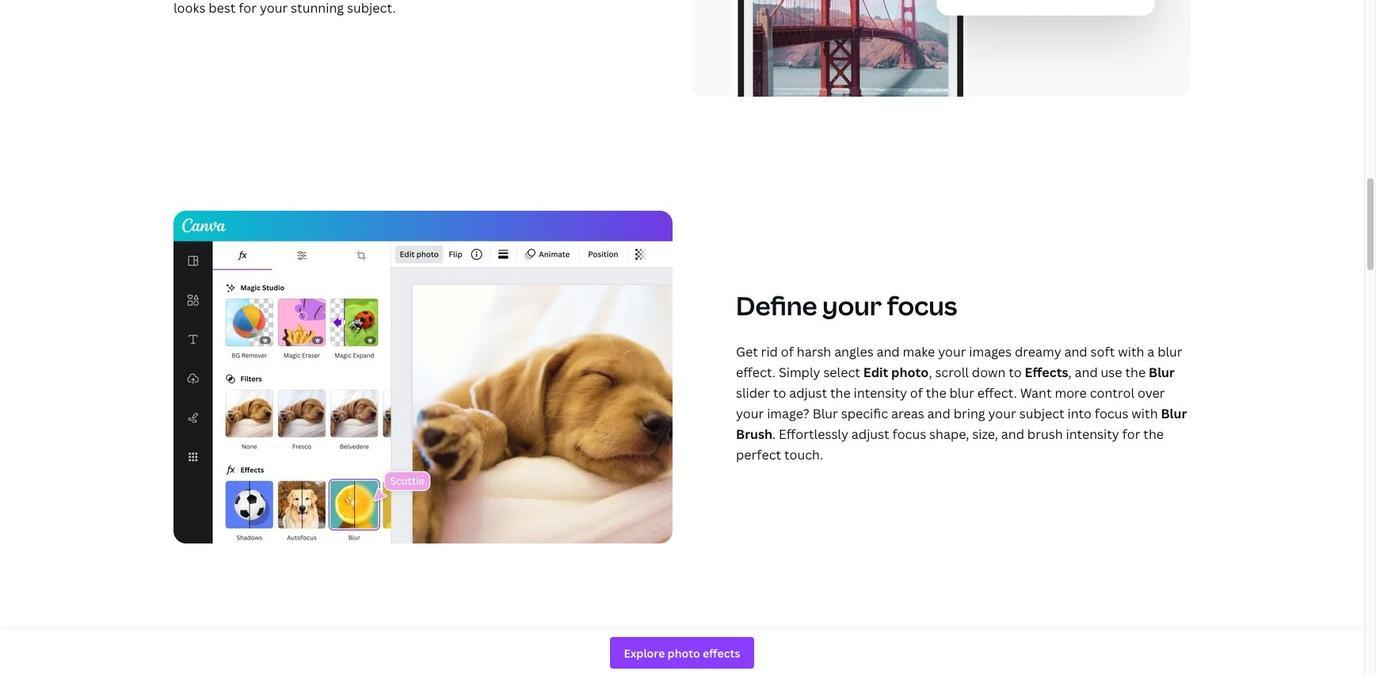 Task type: locate. For each thing, give the bounding box(es) containing it.
intensity down edit
[[854, 384, 908, 402]]

edit photo , scroll down to effects , and use the blur slider to adjust the intensity of the blur effect. want more control over your image? blur specific areas and bring your subject into focus with
[[736, 364, 1176, 423]]

effect.
[[736, 364, 776, 381], [978, 384, 1018, 402]]

blur
[[1149, 364, 1176, 381], [813, 405, 839, 423], [1162, 405, 1188, 423]]

0 vertical spatial blur
[[1158, 343, 1183, 361]]

2 , from the left
[[1069, 364, 1072, 381]]

1 horizontal spatial blur
[[1158, 343, 1183, 361]]

0 horizontal spatial to
[[774, 384, 787, 402]]

apply blur effects to your photo image
[[174, 211, 673, 544]]

intensity down into
[[1067, 426, 1120, 443]]

1 vertical spatial with
[[1132, 405, 1159, 423]]

into
[[1068, 405, 1092, 423]]

0 vertical spatial to
[[1009, 364, 1022, 381]]

, left scroll
[[929, 364, 933, 381]]

,
[[929, 364, 933, 381], [1069, 364, 1072, 381]]

, up more
[[1069, 364, 1072, 381]]

0 vertical spatial focus
[[888, 289, 958, 323]]

with inside get rid of harsh angles and make your images dreamy and soft with a blur effect. simply select
[[1119, 343, 1145, 361]]

intensity inside "edit photo , scroll down to effects , and use the blur slider to adjust the intensity of the blur effect. want more control over your image? blur specific areas and bring your subject into focus with"
[[854, 384, 908, 402]]

harsh
[[797, 343, 832, 361]]

to
[[1009, 364, 1022, 381], [774, 384, 787, 402]]

1 horizontal spatial ,
[[1069, 364, 1072, 381]]

image?
[[767, 405, 810, 423]]

your inside get rid of harsh angles and make your images dreamy and soft with a blur effect. simply select
[[939, 343, 967, 361]]

the right the use
[[1126, 364, 1146, 381]]

of inside get rid of harsh angles and make your images dreamy and soft with a blur effect. simply select
[[781, 343, 794, 361]]

1 vertical spatial blur
[[950, 384, 975, 402]]

with down over at the bottom right of page
[[1132, 405, 1159, 423]]

effect. up slider
[[736, 364, 776, 381]]

focus
[[888, 289, 958, 323], [1095, 405, 1129, 423], [893, 426, 927, 443]]

to up 'image?'
[[774, 384, 787, 402]]

1 horizontal spatial effect.
[[978, 384, 1018, 402]]

angles
[[835, 343, 874, 361]]

to right 'down'
[[1009, 364, 1022, 381]]

the
[[1126, 364, 1146, 381], [831, 384, 851, 402], [927, 384, 947, 402], [1144, 426, 1165, 443]]

1 vertical spatial effect.
[[978, 384, 1018, 402]]

of
[[781, 343, 794, 361], [911, 384, 923, 402]]

adjust down specific
[[852, 426, 890, 443]]

effect. inside "edit photo , scroll down to effects , and use the blur slider to adjust the intensity of the blur effect. want more control over your image? blur specific areas and bring your subject into focus with"
[[978, 384, 1018, 402]]

blur up bring
[[950, 384, 975, 402]]

0 horizontal spatial adjust
[[790, 384, 828, 402]]

down
[[973, 364, 1006, 381]]

intensity
[[854, 384, 908, 402], [1067, 426, 1120, 443]]

0 horizontal spatial of
[[781, 343, 794, 361]]

subject
[[1020, 405, 1065, 423]]

adjust down simply
[[790, 384, 828, 402]]

0 vertical spatial of
[[781, 343, 794, 361]]

slider
[[736, 384, 771, 402]]

1 horizontal spatial adjust
[[852, 426, 890, 443]]

brush
[[736, 426, 773, 443]]

0 horizontal spatial effect.
[[736, 364, 776, 381]]

with left "a"
[[1119, 343, 1145, 361]]

and right size,
[[1002, 426, 1025, 443]]

focus down areas
[[893, 426, 927, 443]]

0 vertical spatial intensity
[[854, 384, 908, 402]]

1 vertical spatial focus
[[1095, 405, 1129, 423]]

blur
[[1158, 343, 1183, 361], [950, 384, 975, 402]]

and left soft
[[1065, 343, 1088, 361]]

0 vertical spatial adjust
[[790, 384, 828, 402]]

of right "rid"
[[781, 343, 794, 361]]

areas
[[892, 405, 925, 423]]

1 vertical spatial of
[[911, 384, 923, 402]]

focus up make
[[888, 289, 958, 323]]

shape,
[[930, 426, 970, 443]]

effect. inside get rid of harsh angles and make your images dreamy and soft with a blur effect. simply select
[[736, 364, 776, 381]]

0 vertical spatial effect.
[[736, 364, 776, 381]]

1 horizontal spatial of
[[911, 384, 923, 402]]

blur down over at the bottom right of page
[[1162, 405, 1188, 423]]

0 horizontal spatial ,
[[929, 364, 933, 381]]

perfect
[[736, 446, 782, 464]]

2 vertical spatial focus
[[893, 426, 927, 443]]

and up edit
[[877, 343, 900, 361]]

effect. down 'down'
[[978, 384, 1018, 402]]

control
[[1090, 384, 1135, 402]]

your
[[823, 289, 882, 323], [939, 343, 967, 361], [736, 405, 764, 423], [989, 405, 1017, 423]]

the inside . effortlessly adjust focus shape, size, and brush intensity for the perfect touch.
[[1144, 426, 1165, 443]]

focus down control
[[1095, 405, 1129, 423]]

blur right "a"
[[1158, 343, 1183, 361]]

adjust
[[790, 384, 828, 402], [852, 426, 890, 443]]

1 vertical spatial adjust
[[852, 426, 890, 443]]

0 horizontal spatial intensity
[[854, 384, 908, 402]]

adjust inside . effortlessly adjust focus shape, size, and brush intensity for the perfect touch.
[[852, 426, 890, 443]]

your up scroll
[[939, 343, 967, 361]]

the right for at the bottom right of the page
[[1144, 426, 1165, 443]]

1 vertical spatial intensity
[[1067, 426, 1120, 443]]

1 horizontal spatial intensity
[[1067, 426, 1120, 443]]

over
[[1138, 384, 1166, 402]]

with
[[1119, 343, 1145, 361], [1132, 405, 1159, 423]]

rid
[[761, 343, 778, 361]]

want
[[1021, 384, 1052, 402]]

and
[[877, 343, 900, 361], [1065, 343, 1088, 361], [1075, 364, 1098, 381], [928, 405, 951, 423], [1002, 426, 1025, 443]]

of down photo
[[911, 384, 923, 402]]

0 vertical spatial with
[[1119, 343, 1145, 361]]

0 horizontal spatial blur
[[950, 384, 975, 402]]



Task type: describe. For each thing, give the bounding box(es) containing it.
your up size,
[[989, 405, 1017, 423]]

intensity inside . effortlessly adjust focus shape, size, and brush intensity for the perfect touch.
[[1067, 426, 1120, 443]]

effects
[[1025, 364, 1069, 381]]

the down 'select'
[[831, 384, 851, 402]]

photo
[[892, 364, 929, 381]]

get rid of harsh angles and make your images dreamy and soft with a blur effect. simply select
[[736, 343, 1183, 381]]

size,
[[973, 426, 999, 443]]

blur inside "edit photo , scroll down to effects , and use the blur slider to adjust the intensity of the blur effect. want more control over your image? blur specific areas and bring your subject into focus with"
[[950, 384, 975, 402]]

with inside "edit photo , scroll down to effects , and use the blur slider to adjust the intensity of the blur effect. want more control over your image? blur specific areas and bring your subject into focus with"
[[1132, 405, 1159, 423]]

simply
[[779, 364, 821, 381]]

make
[[903, 343, 936, 361]]

focus inside "edit photo , scroll down to effects , and use the blur slider to adjust the intensity of the blur effect. want more control over your image? blur specific areas and bring your subject into focus with"
[[1095, 405, 1129, 423]]

get
[[736, 343, 758, 361]]

effortlessly
[[779, 426, 849, 443]]

blur up effortlessly in the bottom of the page
[[813, 405, 839, 423]]

use
[[1102, 364, 1123, 381]]

soft
[[1091, 343, 1116, 361]]

focus inside . effortlessly adjust focus shape, size, and brush intensity for the perfect touch.
[[893, 426, 927, 443]]

more
[[1055, 384, 1087, 402]]

images
[[970, 343, 1012, 361]]

blur up over at the bottom right of page
[[1149, 364, 1176, 381]]

and left the use
[[1075, 364, 1098, 381]]

the down scroll
[[927, 384, 947, 402]]

select
[[824, 364, 861, 381]]

of inside "edit photo , scroll down to effects , and use the blur slider to adjust the intensity of the blur effect. want more control over your image? blur specific areas and bring your subject into focus with"
[[911, 384, 923, 402]]

for
[[1123, 426, 1141, 443]]

1 horizontal spatial to
[[1009, 364, 1022, 381]]

your down slider
[[736, 405, 764, 423]]

blur brush
[[736, 405, 1188, 443]]

scroll
[[936, 364, 969, 381]]

.
[[773, 426, 776, 443]]

1 , from the left
[[929, 364, 933, 381]]

your up angles
[[823, 289, 882, 323]]

bring
[[954, 405, 986, 423]]

brush
[[1028, 426, 1063, 443]]

1 vertical spatial to
[[774, 384, 787, 402]]

specific
[[842, 405, 889, 423]]

define your focus
[[736, 289, 958, 323]]

define
[[736, 289, 818, 323]]

dreamy
[[1015, 343, 1062, 361]]

and up shape,
[[928, 405, 951, 423]]

blur inside get rid of harsh angles and make your images dreamy and soft with a blur effect. simply select
[[1158, 343, 1183, 361]]

edit
[[864, 364, 889, 381]]

and inside . effortlessly adjust focus shape, size, and brush intensity for the perfect touch.
[[1002, 426, 1025, 443]]

a
[[1148, 343, 1155, 361]]

adjust inside "edit photo , scroll down to effects , and use the blur slider to adjust the intensity of the blur effect. want more control over your image? blur specific areas and bring your subject into focus with"
[[790, 384, 828, 402]]

. effortlessly adjust focus shape, size, and brush intensity for the perfect touch.
[[736, 426, 1165, 464]]

blur inside blur brush
[[1162, 405, 1188, 423]]

touch.
[[785, 446, 824, 464]]



Task type: vqa. For each thing, say whether or not it's contained in the screenshot.
Search search field
no



